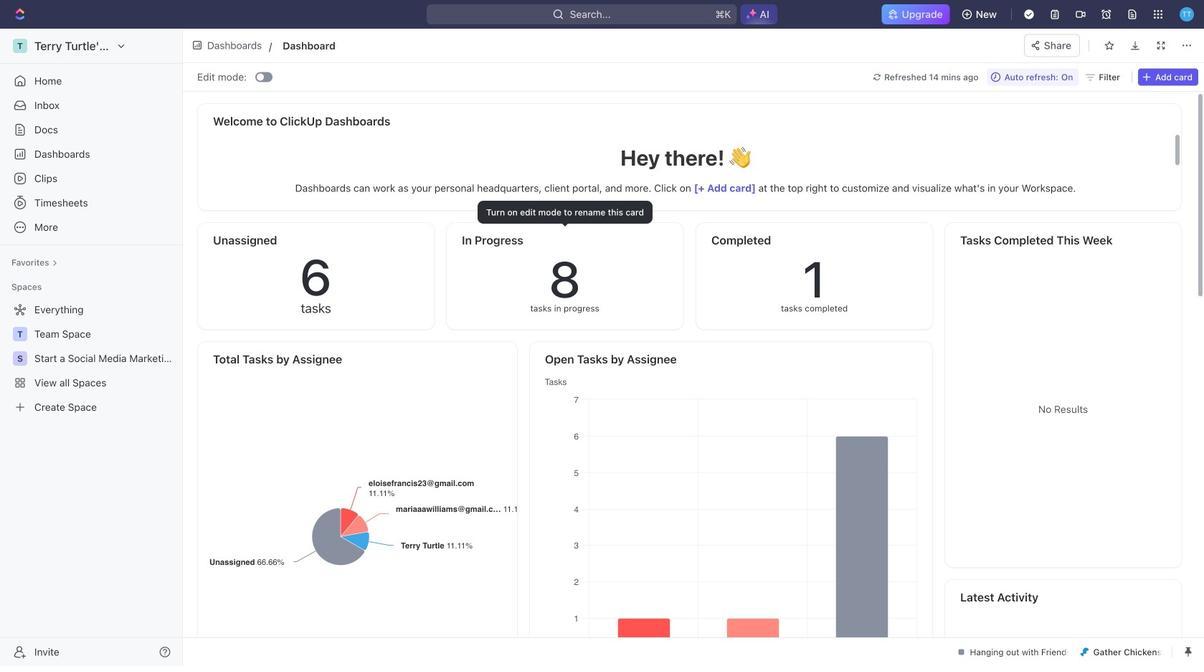 Task type: describe. For each thing, give the bounding box(es) containing it.
tree inside sidebar navigation
[[6, 299, 177, 419]]



Task type: locate. For each thing, give the bounding box(es) containing it.
terry turtle's workspace, , element
[[13, 39, 27, 53]]

drumstick bite image
[[1081, 648, 1090, 657]]

sidebar navigation
[[0, 29, 186, 667]]

None text field
[[283, 37, 595, 54]]

tree
[[6, 299, 177, 419]]



Task type: vqa. For each thing, say whether or not it's contained in the screenshot.
Team Space
no



